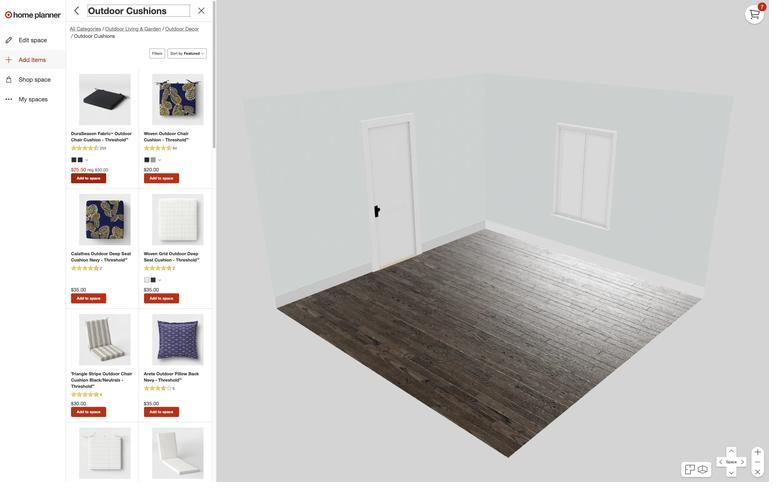 Task type: describe. For each thing, give the bounding box(es) containing it.
add items button
[[0, 50, 66, 69]]

seat inside woven grid outdoor deep seat cushion - threshold™
[[144, 257, 153, 263]]

filters
[[152, 51, 162, 56]]

woven outdoor chair cushion - threshold™ image
[[152, 74, 204, 125]]

shop
[[19, 76, 33, 83]]

7 button
[[746, 3, 767, 24]]

chair for duraseason fabric™ outdoor chair cushion - threshold™
[[71, 137, 82, 143]]

1 navy image from the left
[[78, 158, 83, 163]]

pan camera left 30° image
[[717, 458, 727, 468]]

reg
[[87, 167, 94, 173]]

outdoor down the all categories button
[[74, 33, 93, 39]]

space inside $30.00 add to space
[[90, 410, 100, 415]]

all
[[70, 26, 75, 32]]

arete outdoor pillow back navy - threshold™ image
[[152, 314, 204, 366]]

- inside woven outdoor chair cushion - threshold™
[[162, 137, 164, 143]]

by
[[179, 51, 183, 56]]

to inside $30.00 add to space
[[85, 410, 89, 415]]

$35.00 for calathea outdoor deep seat cushion navy - threshold™
[[71, 287, 86, 293]]

outdoor inside the arete outdoor pillow back navy - threshold™
[[156, 371, 174, 377]]

outdoor inside calathea outdoor deep seat cushion navy - threshold™
[[91, 251, 108, 257]]

garden
[[145, 26, 161, 32]]

$20.00 add to space
[[144, 167, 173, 181]]

spaces
[[29, 96, 48, 103]]

woven grid outdoor seat cushion - threshold™ image
[[79, 428, 131, 480]]

- inside duraseason fabric™ outdoor chair cushion - threshold™
[[102, 137, 104, 143]]

top view button icon image
[[686, 466, 695, 475]]

7
[[761, 4, 764, 10]]

space
[[727, 460, 737, 465]]

cushion for calathea outdoor deep seat cushion navy - threshold™
[[71, 257, 88, 263]]

triangle stripe outdoor chair cushion black/neutrals - threshold™ button
[[71, 371, 134, 390]]

- inside woven grid outdoor deep seat cushion - threshold™
[[173, 257, 175, 263]]

space inside '$20.00 add to space'
[[163, 176, 173, 181]]

duraseason fabric™ outdoor chair cushion - threshold™ image
[[79, 74, 131, 125]]

stripe
[[89, 371, 101, 377]]

chair for triangle stripe outdoor chair cushion black/neutrals - threshold™
[[121, 371, 132, 377]]

$30.00 inside $25.50 reg $30.00
[[95, 167, 108, 173]]

$35.00 for arete outdoor pillow back navy - threshold™
[[144, 401, 159, 407]]

add to space
[[77, 176, 100, 181]]

woven for $35.00
[[144, 251, 158, 257]]

chair inside woven outdoor chair cushion - threshold™
[[177, 131, 189, 136]]

black/neutrals
[[90, 378, 120, 383]]

outdoor inside triangle stripe outdoor chair cushion black/neutrals - threshold™
[[103, 371, 120, 377]]

my spaces button
[[0, 90, 66, 109]]

threshold™ inside woven outdoor chair cushion - threshold™
[[165, 137, 189, 143]]

all categories button
[[70, 25, 101, 33]]

$30.00 inside $30.00 add to space
[[71, 401, 86, 407]]

triangle
[[71, 371, 88, 377]]

outdoor cushions
[[88, 5, 167, 16]]

- inside calathea outdoor deep seat cushion navy - threshold™
[[101, 257, 103, 263]]

outdoor decor button
[[165, 25, 199, 33]]

woven grid outdoor deep seat cushion - threshold™ image
[[152, 194, 204, 246]]

outdoor up "categories"
[[88, 5, 124, 16]]

home planner landing page image
[[5, 5, 61, 25]]

sort by featured
[[171, 51, 200, 56]]

shop space
[[19, 76, 51, 83]]

duraseason fabric™ outdoor chair cushion - threshold™ button
[[71, 131, 134, 143]]

black image
[[151, 278, 156, 283]]

$20.00
[[144, 167, 159, 173]]

my spaces
[[19, 96, 48, 103]]

add inside '$20.00 add to space'
[[150, 176, 157, 181]]

duraseason fabric™ outdoor chair cushion - threshold™
[[71, 131, 132, 143]]

calathea outdoor deep seat cushion navy - threshold™ image
[[79, 194, 131, 246]]

outdoor inside duraseason fabric™ outdoor chair cushion - threshold™
[[115, 131, 132, 136]]

decor
[[185, 26, 199, 32]]

$25.50
[[71, 167, 86, 173]]

fabric™
[[98, 131, 113, 136]]

woven for $20.00
[[144, 131, 158, 136]]

grid
[[159, 251, 168, 257]]

navy inside the arete outdoor pillow back navy - threshold™
[[144, 378, 154, 383]]

2 for cushion
[[173, 266, 175, 271]]

2 navy image from the left
[[144, 158, 149, 163]]

add inside $30.00 add to space
[[77, 410, 84, 415]]



Task type: vqa. For each thing, say whether or not it's contained in the screenshot.
Woven
yes



Task type: locate. For each thing, give the bounding box(es) containing it.
add inside add items button
[[19, 56, 30, 63]]

filters button
[[149, 49, 165, 59]]

charcoal image
[[71, 158, 76, 163]]

cushion inside calathea outdoor deep seat cushion navy - threshold™
[[71, 257, 88, 263]]

2 down calathea outdoor deep seat cushion navy - threshold™ button
[[100, 266, 102, 271]]

woven inside woven outdoor chair cushion - threshold™
[[144, 131, 158, 136]]

threshold™ inside duraseason fabric™ outdoor chair cushion - threshold™
[[105, 137, 128, 143]]

arete
[[144, 371, 155, 377]]

2 2 from the left
[[173, 266, 175, 271]]

0 vertical spatial seat
[[122, 251, 131, 257]]

2 vertical spatial chair
[[121, 371, 132, 377]]

navy down calathea
[[90, 257, 100, 263]]

items
[[31, 56, 46, 63]]

duraseason
[[71, 131, 97, 136]]

4
[[100, 393, 102, 398]]

$35.00 add to space for calathea outdoor deep seat cushion navy - threshold™
[[71, 287, 100, 301]]

navy image right charcoal image
[[78, 158, 83, 163]]

calathea outdoor deep seat cushion navy - threshold™
[[71, 251, 131, 263]]

triangle stripe outdoor chair cushion black/neutrals - threshold™ image
[[79, 314, 131, 366]]

woven
[[144, 131, 158, 136], [144, 251, 158, 257]]

cushion up black/neutrals image
[[144, 137, 161, 143]]

1 woven from the top
[[144, 131, 158, 136]]

woven printed outdoor chaise lounge cushion - threshold™ image
[[152, 428, 204, 480]]

navy inside calathea outdoor deep seat cushion navy - threshold™
[[90, 257, 100, 263]]

deep
[[109, 251, 120, 257], [187, 251, 198, 257]]

1 vertical spatial navy
[[144, 378, 154, 383]]

outdoor right calathea
[[91, 251, 108, 257]]

1 horizontal spatial navy
[[144, 378, 154, 383]]

calathea outdoor deep seat cushion navy - threshold™ button
[[71, 251, 134, 263]]

calathea
[[71, 251, 90, 257]]

threshold™ inside triangle stripe outdoor chair cushion black/neutrals - threshold™
[[71, 384, 95, 389]]

threshold™ inside the arete outdoor pillow back navy - threshold™
[[158, 378, 182, 383]]

edit space button
[[0, 31, 66, 49]]

arete outdoor pillow back navy - threshold™ button
[[144, 371, 207, 384]]

0 vertical spatial woven
[[144, 131, 158, 136]]

/ right "categories"
[[102, 26, 104, 32]]

outdoor left decor
[[165, 26, 184, 32]]

2 for navy
[[100, 266, 102, 271]]

$30.00 right reg
[[95, 167, 108, 173]]

1 horizontal spatial 2
[[173, 266, 175, 271]]

/ down all
[[71, 33, 73, 39]]

2 horizontal spatial chair
[[177, 131, 189, 136]]

outdoor inside woven outdoor chair cushion - threshold™
[[159, 131, 176, 136]]

woven grid outdoor deep seat cushion - threshold™ button
[[144, 251, 207, 263]]

cushion for triangle stripe outdoor chair cushion black/neutrals - threshold™
[[71, 378, 88, 383]]

$30.00
[[95, 167, 108, 173], [71, 401, 86, 407]]

threshold™ inside woven grid outdoor deep seat cushion - threshold™
[[176, 257, 199, 263]]

deep inside calathea outdoor deep seat cushion navy - threshold™
[[109, 251, 120, 257]]

pan camera right 30° image
[[737, 458, 747, 468]]

to inside '$20.00 add to space'
[[158, 176, 162, 181]]

add
[[19, 56, 30, 63], [77, 176, 84, 181], [150, 176, 157, 181], [77, 296, 84, 301], [150, 296, 157, 301], [77, 410, 84, 415], [150, 410, 157, 415]]

0 vertical spatial navy
[[90, 257, 100, 263]]

0 horizontal spatial cushions
[[94, 33, 115, 39]]

0 horizontal spatial seat
[[122, 251, 131, 257]]

6
[[173, 387, 175, 391]]

categories
[[77, 26, 101, 32]]

deep inside woven grid outdoor deep seat cushion - threshold™
[[187, 251, 198, 257]]

tilt camera down 30° image
[[727, 468, 737, 478]]

1 horizontal spatial deep
[[187, 251, 198, 257]]

0 horizontal spatial $30.00
[[71, 401, 86, 407]]

- inside triangle stripe outdoor chair cushion black/neutrals - threshold™
[[122, 378, 123, 383]]

0 horizontal spatial navy
[[90, 257, 100, 263]]

1 horizontal spatial /
[[102, 26, 104, 32]]

woven up black/neutrals image
[[144, 131, 158, 136]]

1 vertical spatial $30.00
[[71, 401, 86, 407]]

outdoor right arete
[[156, 371, 174, 377]]

cushion
[[84, 137, 101, 143], [144, 137, 161, 143], [71, 257, 88, 263], [155, 257, 172, 263], [71, 378, 88, 383]]

navy
[[90, 257, 100, 263], [144, 378, 154, 383]]

outdoor inside woven grid outdoor deep seat cushion - threshold™
[[169, 251, 186, 257]]

1 deep from the left
[[109, 251, 120, 257]]

1 horizontal spatial cushions
[[126, 5, 167, 16]]

$30.00 down triangle
[[71, 401, 86, 407]]

84
[[173, 146, 177, 151]]

- inside the arete outdoor pillow back navy - threshold™
[[155, 378, 157, 383]]

edit space
[[19, 36, 47, 44]]

-
[[102, 137, 104, 143], [162, 137, 164, 143], [101, 257, 103, 263], [173, 257, 175, 263], [122, 378, 123, 383], [155, 378, 157, 383]]

0 horizontal spatial navy image
[[78, 158, 83, 163]]

0 horizontal spatial 2
[[100, 266, 102, 271]]

2 down woven grid outdoor deep seat cushion - threshold™ button
[[173, 266, 175, 271]]

cushions up & at the top of the page
[[126, 5, 167, 16]]

arete outdoor pillow back navy - threshold™
[[144, 371, 199, 383]]

outdoor right the fabric™
[[115, 131, 132, 136]]

cushion down calathea
[[71, 257, 88, 263]]

2 woven from the top
[[144, 251, 158, 257]]

0 vertical spatial chair
[[177, 131, 189, 136]]

0 vertical spatial cushions
[[126, 5, 167, 16]]

0 horizontal spatial chair
[[71, 137, 82, 143]]

1 vertical spatial chair
[[71, 137, 82, 143]]

threshold™ inside calathea outdoor deep seat cushion navy - threshold™
[[104, 257, 127, 263]]

triangle stripe outdoor chair cushion black/neutrals - threshold™
[[71, 371, 132, 389]]

chair inside triangle stripe outdoor chair cushion black/neutrals - threshold™
[[121, 371, 132, 377]]

outdoor living & garden button
[[105, 25, 161, 33]]

outdoor up black/neutrals
[[103, 371, 120, 377]]

$35.00 add to space for arete outdoor pillow back navy - threshold™
[[144, 401, 173, 415]]

all categories / outdoor living & garden / outdoor decor / outdoor cushions
[[70, 26, 199, 39]]

featured
[[184, 51, 200, 56]]

cushion inside woven outdoor chair cushion - threshold™
[[144, 137, 161, 143]]

cushion down triangle
[[71, 378, 88, 383]]

cushion inside triangle stripe outdoor chair cushion black/neutrals - threshold™
[[71, 378, 88, 383]]

cushion for duraseason fabric™ outdoor chair cushion - threshold™
[[84, 137, 101, 143]]

cushion down duraseason
[[84, 137, 101, 143]]

chair
[[177, 131, 189, 136], [71, 137, 82, 143], [121, 371, 132, 377]]

cushions
[[126, 5, 167, 16], [94, 33, 115, 39]]

outdoor up 84
[[159, 131, 176, 136]]

my
[[19, 96, 27, 103]]

cushions down "categories"
[[94, 33, 115, 39]]

2 deep from the left
[[187, 251, 198, 257]]

$25.50 reg $30.00
[[71, 167, 108, 173]]

1 vertical spatial cushions
[[94, 33, 115, 39]]

2 horizontal spatial /
[[162, 26, 164, 32]]

space
[[31, 36, 47, 44], [35, 76, 51, 83], [90, 176, 100, 181], [163, 176, 173, 181], [90, 296, 100, 301], [163, 296, 173, 301], [90, 410, 100, 415], [163, 410, 173, 415]]

2
[[100, 266, 102, 271], [173, 266, 175, 271]]

living
[[125, 26, 139, 32]]

navy image left black/neutrals image
[[144, 158, 149, 163]]

0 vertical spatial $30.00
[[95, 167, 108, 173]]

259
[[100, 146, 106, 151]]

outdoor
[[88, 5, 124, 16], [105, 26, 124, 32], [165, 26, 184, 32], [74, 33, 93, 39], [115, 131, 132, 136], [159, 131, 176, 136], [91, 251, 108, 257], [169, 251, 186, 257], [103, 371, 120, 377], [156, 371, 174, 377]]

seat inside calathea outdoor deep seat cushion navy - threshold™
[[122, 251, 131, 257]]

to
[[85, 176, 89, 181], [158, 176, 162, 181], [85, 296, 89, 301], [158, 296, 162, 301], [85, 410, 89, 415], [158, 410, 162, 415]]

$35.00
[[71, 287, 86, 293], [144, 287, 159, 293], [144, 401, 159, 407]]

0 horizontal spatial deep
[[109, 251, 120, 257]]

navy down arete
[[144, 378, 154, 383]]

threshold™
[[105, 137, 128, 143], [165, 137, 189, 143], [104, 257, 127, 263], [176, 257, 199, 263], [158, 378, 182, 383], [71, 384, 95, 389]]

cushion inside duraseason fabric™ outdoor chair cushion - threshold™
[[84, 137, 101, 143]]

/ right the garden
[[162, 26, 164, 32]]

1 horizontal spatial $30.00
[[95, 167, 108, 173]]

back
[[189, 371, 199, 377]]

edit
[[19, 36, 29, 44]]

cream image
[[144, 278, 149, 283]]

&
[[140, 26, 143, 32]]

seat
[[122, 251, 131, 257], [144, 257, 153, 263]]

1 horizontal spatial chair
[[121, 371, 132, 377]]

sort
[[171, 51, 178, 56]]

1 horizontal spatial navy image
[[144, 158, 149, 163]]

add items
[[19, 56, 46, 63]]

cushion inside woven grid outdoor deep seat cushion - threshold™
[[155, 257, 172, 263]]

0 horizontal spatial /
[[71, 33, 73, 39]]

$30.00 add to space
[[71, 401, 100, 415]]

pillow
[[175, 371, 187, 377]]

navy image
[[78, 158, 83, 163], [144, 158, 149, 163]]

/
[[102, 26, 104, 32], [162, 26, 164, 32], [71, 33, 73, 39]]

cushion down grid
[[155, 257, 172, 263]]

1 vertical spatial woven
[[144, 251, 158, 257]]

woven outdoor chair cushion - threshold™
[[144, 131, 189, 143]]

1 vertical spatial seat
[[144, 257, 153, 263]]

tilt camera up 30° image
[[727, 448, 737, 458]]

outdoor right grid
[[169, 251, 186, 257]]

1 horizontal spatial seat
[[144, 257, 153, 263]]

1 2 from the left
[[100, 266, 102, 271]]

woven outdoor chair cushion - threshold™ button
[[144, 131, 207, 143]]

chair inside duraseason fabric™ outdoor chair cushion - threshold™
[[71, 137, 82, 143]]

shop space button
[[0, 70, 66, 89]]

outdoor left living
[[105, 26, 124, 32]]

front view button icon image
[[698, 466, 708, 474]]

black/neutrals image
[[151, 158, 156, 163]]

cushions inside all categories / outdoor living & garden / outdoor decor / outdoor cushions
[[94, 33, 115, 39]]

woven left grid
[[144, 251, 158, 257]]

woven inside woven grid outdoor deep seat cushion - threshold™
[[144, 251, 158, 257]]

$35.00 add to space
[[71, 287, 100, 301], [144, 287, 173, 301], [144, 401, 173, 415]]

woven grid outdoor deep seat cushion - threshold™
[[144, 251, 199, 263]]

add to space button
[[71, 174, 106, 184], [144, 174, 179, 184], [71, 294, 106, 304], [144, 294, 179, 304], [71, 408, 106, 418], [144, 408, 179, 418]]



